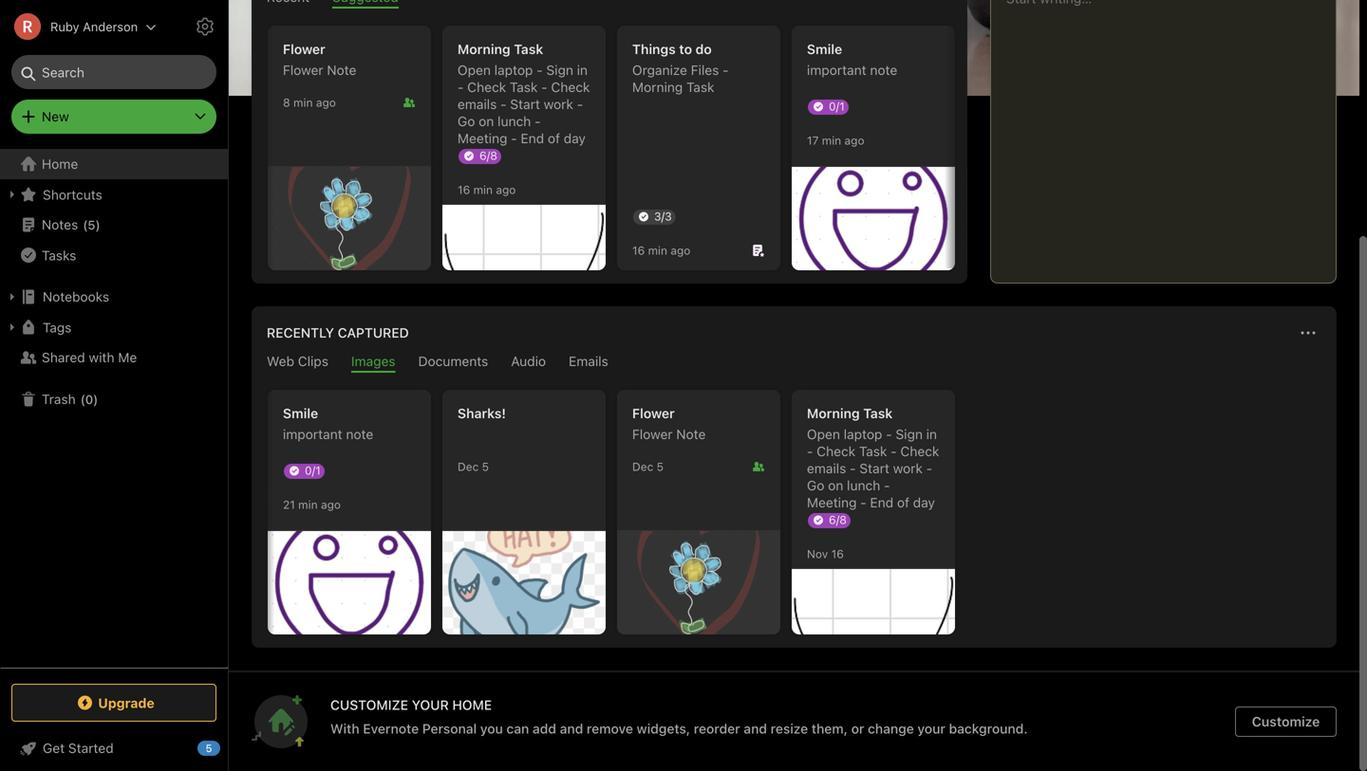 Task type: locate. For each thing, give the bounding box(es) containing it.
work inside "images" tab panel
[[893, 461, 923, 477]]

your
[[412, 698, 449, 713]]

0 horizontal spatial of
[[548, 131, 560, 146]]

change
[[868, 722, 914, 737]]

of for nov 16
[[897, 495, 909, 511]]

audio
[[511, 354, 546, 369]]

( right "trash"
[[80, 392, 85, 407]]

on for 16
[[828, 478, 843, 494]]

web clips
[[267, 354, 328, 369]]

0 horizontal spatial 16
[[458, 183, 470, 197]]

1 horizontal spatial of
[[897, 495, 909, 511]]

customize
[[1267, 23, 1329, 37], [1252, 714, 1320, 730]]

in for nov 16
[[926, 427, 937, 442]]

shared with me
[[42, 350, 137, 366]]

0 horizontal spatial on
[[479, 113, 494, 129]]

1 horizontal spatial start
[[860, 461, 889, 477]]

0 vertical spatial lunch
[[498, 113, 531, 129]]

end inside "images" tab panel
[[870, 495, 893, 511]]

0 vertical spatial in
[[577, 62, 588, 78]]

ruby!
[[392, 19, 439, 41]]

of inside "images" tab panel
[[897, 495, 909, 511]]

smile inside "images" tab panel
[[283, 406, 318, 422]]

morning task open laptop - sign in - check task - check emails - start work - go on lunch - meeting - end of day inside "images" tab panel
[[807, 406, 939, 511]]

smile for 17
[[807, 41, 842, 57]]

morning
[[458, 41, 510, 57], [632, 79, 683, 95], [807, 406, 860, 422]]

1 tab list from the top
[[255, 0, 964, 9]]

-
[[537, 62, 543, 78], [723, 62, 729, 78], [458, 79, 464, 95], [541, 79, 548, 95], [500, 96, 507, 112], [577, 96, 583, 112], [535, 113, 541, 129], [511, 131, 517, 146], [886, 427, 892, 442], [807, 444, 813, 460], [891, 444, 897, 460], [850, 461, 856, 477], [926, 461, 932, 477], [884, 478, 890, 494], [860, 495, 866, 511]]

1 vertical spatial note
[[676, 427, 706, 442]]

)
[[95, 218, 100, 232], [93, 392, 98, 407]]

1 horizontal spatial on
[[828, 478, 843, 494]]

0 horizontal spatial laptop
[[494, 62, 533, 78]]

2 and from the left
[[744, 722, 767, 737]]

1 horizontal spatial note
[[676, 427, 706, 442]]

important up 17 min ago
[[807, 62, 866, 78]]

0 vertical spatial on
[[479, 113, 494, 129]]

open inside "images" tab panel
[[807, 427, 840, 442]]

images tab
[[351, 354, 395, 373]]

(
[[83, 218, 88, 232], [80, 392, 85, 407]]

2 tab from the left
[[332, 0, 399, 9]]

1 vertical spatial lunch
[[847, 478, 880, 494]]

1 horizontal spatial important
[[807, 62, 866, 78]]

0 horizontal spatial 6/8
[[479, 149, 497, 162]]

1 vertical spatial in
[[926, 427, 937, 442]]

0 vertical spatial 16 min ago
[[458, 183, 516, 197]]

( right notes
[[83, 218, 88, 232]]

6/8 for min
[[479, 149, 497, 162]]

0 vertical spatial end
[[521, 131, 544, 146]]

morning task open laptop - sign in - check task - check emails - start work - go on lunch - meeting - end of day inside suggested tab panel
[[458, 41, 590, 146]]

note for 8 min ago
[[327, 62, 356, 78]]

1 vertical spatial start
[[860, 461, 889, 477]]

morning for nov
[[807, 406, 860, 422]]

task
[[514, 41, 543, 57], [510, 79, 538, 95], [686, 79, 714, 95], [863, 406, 893, 422], [859, 444, 887, 460]]

smile down web clips tab
[[283, 406, 318, 422]]

reorder
[[694, 722, 740, 737]]

( for trash
[[80, 392, 85, 407]]

on inside suggested tab panel
[[479, 113, 494, 129]]

smile up 17 min ago
[[807, 41, 842, 57]]

0 horizontal spatial smile
[[283, 406, 318, 422]]

1 vertical spatial morning task open laptop - sign in - check task - check emails - start work - go on lunch - meeting - end of day
[[807, 406, 939, 511]]

1 vertical spatial of
[[897, 495, 909, 511]]

meeting inside suggested tab panel
[[458, 131, 507, 146]]

) down shortcuts button
[[95, 218, 100, 232]]

0 vertical spatial customize
[[1267, 23, 1329, 37]]

upgrade button
[[11, 685, 216, 722]]

1 tab from the left
[[267, 0, 310, 9]]

1 vertical spatial note
[[346, 427, 373, 442]]

6/8 inside "images" tab panel
[[829, 514, 847, 527]]

tree
[[0, 149, 228, 667]]

- inside things to do organize files - morning task
[[723, 62, 729, 78]]

flower flower note inside "images" tab panel
[[632, 406, 706, 442]]

16 min ago
[[458, 183, 516, 197], [632, 244, 691, 257]]

1 horizontal spatial 0/1
[[829, 100, 845, 113]]

1 horizontal spatial day
[[913, 495, 935, 511]]

home
[[42, 156, 78, 172]]

0 horizontal spatial go
[[458, 113, 475, 129]]

tab list containing web clips
[[255, 354, 1333, 373]]

0 horizontal spatial important
[[283, 427, 342, 442]]

0 vertical spatial meeting
[[458, 131, 507, 146]]

lunch for 16 min ago
[[498, 113, 531, 129]]

More actions field
[[1295, 320, 1322, 347]]

smile for 21
[[283, 406, 318, 422]]

on for min
[[479, 113, 494, 129]]

0 horizontal spatial flower flower note
[[283, 41, 356, 78]]

0 horizontal spatial dec
[[458, 460, 479, 474]]

customize button
[[1234, 15, 1337, 46], [1235, 707, 1337, 738]]

note inside "images" tab panel
[[676, 427, 706, 442]]

more actions image
[[1297, 322, 1320, 345]]

nov 16
[[807, 548, 844, 561]]

flower flower note for min
[[283, 41, 356, 78]]

0 vertical spatial )
[[95, 218, 100, 232]]

1 vertical spatial sign
[[896, 427, 923, 442]]

0 vertical spatial note
[[327, 62, 356, 78]]

0 vertical spatial start
[[510, 96, 540, 112]]

1 vertical spatial tab list
[[255, 354, 1333, 373]]

1 vertical spatial open
[[807, 427, 840, 442]]

start
[[510, 96, 540, 112], [860, 461, 889, 477]]

thumbnail image
[[268, 167, 431, 271], [792, 167, 955, 271], [966, 167, 1130, 271], [442, 205, 606, 271], [268, 532, 431, 635], [442, 532, 606, 635], [617, 532, 780, 635], [792, 570, 955, 635]]

smile important note for 21 min ago
[[283, 406, 373, 442]]

0 horizontal spatial meeting
[[458, 131, 507, 146]]

start inside suggested tab panel
[[510, 96, 540, 112]]

flower flower note
[[283, 41, 356, 78], [632, 406, 706, 442]]

1 vertical spatial emails
[[807, 461, 846, 477]]

smile important note down clips
[[283, 406, 373, 442]]

0 vertical spatial 0/1
[[829, 100, 845, 113]]

widgets,
[[637, 722, 690, 737]]

day inside suggested tab panel
[[564, 131, 586, 146]]

0 horizontal spatial smile important note
[[283, 406, 373, 442]]

tasks
[[42, 248, 76, 263]]

note
[[327, 62, 356, 78], [676, 427, 706, 442]]

0 vertical spatial important
[[807, 62, 866, 78]]

of inside suggested tab panel
[[548, 131, 560, 146]]

1 horizontal spatial work
[[893, 461, 923, 477]]

1 horizontal spatial dec
[[632, 460, 653, 474]]

end inside suggested tab panel
[[521, 131, 544, 146]]

add
[[533, 722, 556, 737]]

emails
[[458, 96, 497, 112], [807, 461, 846, 477]]

work for nov 16
[[893, 461, 923, 477]]

1 vertical spatial important
[[283, 427, 342, 442]]

smile important note inside "images" tab panel
[[283, 406, 373, 442]]

1 vertical spatial 6/8
[[829, 514, 847, 527]]

note
[[870, 62, 897, 78], [346, 427, 373, 442]]

work inside suggested tab panel
[[544, 96, 573, 112]]

nov
[[807, 548, 828, 561]]

meeting for min
[[458, 131, 507, 146]]

dec
[[458, 460, 479, 474], [632, 460, 653, 474]]

you
[[480, 722, 503, 737]]

0
[[85, 392, 93, 407]]

0 vertical spatial morning task open laptop - sign in - check task - check emails - start work - go on lunch - meeting - end of day
[[458, 41, 590, 146]]

Start writing… text field
[[1006, 0, 1335, 268]]

1 horizontal spatial morning task open laptop - sign in - check task - check emails - start work - go on lunch - meeting - end of day
[[807, 406, 939, 511]]

1 vertical spatial 0/1
[[305, 464, 321, 478]]

important up 21 min ago
[[283, 427, 342, 442]]

note inside suggested tab panel
[[870, 62, 897, 78]]

go inside "images" tab panel
[[807, 478, 824, 494]]

go for 16
[[458, 113, 475, 129]]

ago inside "images" tab panel
[[321, 498, 341, 512]]

sign
[[546, 62, 573, 78], [896, 427, 923, 442]]

1 horizontal spatial and
[[744, 722, 767, 737]]

documents
[[418, 354, 488, 369]]

1 horizontal spatial 16
[[632, 244, 645, 257]]

important inside "images" tab panel
[[283, 427, 342, 442]]

1 horizontal spatial smile
[[807, 41, 842, 57]]

sharks!
[[458, 406, 506, 422]]

lunch for nov 16
[[847, 478, 880, 494]]

0 vertical spatial 6/8
[[479, 149, 497, 162]]

1 vertical spatial laptop
[[844, 427, 882, 442]]

on inside "images" tab panel
[[828, 478, 843, 494]]

smile
[[807, 41, 842, 57], [283, 406, 318, 422]]

emails inside "images" tab panel
[[807, 461, 846, 477]]

Help and Learning task checklist field
[[0, 734, 228, 764]]

laptop
[[494, 62, 533, 78], [844, 427, 882, 442]]

6/8
[[479, 149, 497, 162], [829, 514, 847, 527]]

lunch inside "images" tab panel
[[847, 478, 880, 494]]

tab list
[[255, 0, 964, 9], [255, 354, 1333, 373]]

flower
[[283, 41, 325, 57], [283, 62, 323, 78], [632, 406, 675, 422], [632, 427, 673, 442]]

1 vertical spatial (
[[80, 392, 85, 407]]

2 dec 5 from the left
[[632, 460, 664, 474]]

in inside "images" tab panel
[[926, 427, 937, 442]]

1 horizontal spatial morning
[[632, 79, 683, 95]]

me
[[118, 350, 137, 366]]

0 horizontal spatial lunch
[[498, 113, 531, 129]]

1 horizontal spatial smile important note
[[807, 41, 897, 78]]

1 horizontal spatial emails
[[807, 461, 846, 477]]

0 vertical spatial laptop
[[494, 62, 533, 78]]

morning task open laptop - sign in - check task - check emails - start work - go on lunch - meeting - end of day for nov 16
[[807, 406, 939, 511]]

None search field
[[25, 55, 203, 89]]

1 vertical spatial morning
[[632, 79, 683, 95]]

1 horizontal spatial laptop
[[844, 427, 882, 442]]

morning inside "images" tab panel
[[807, 406, 860, 422]]

and
[[560, 722, 583, 737], [744, 722, 767, 737]]

0 horizontal spatial note
[[346, 427, 373, 442]]

emails for 16
[[807, 461, 846, 477]]

1 vertical spatial meeting
[[807, 495, 857, 511]]

tab list for flower flower note
[[255, 354, 1333, 373]]

2 horizontal spatial morning
[[807, 406, 860, 422]]

1 vertical spatial work
[[893, 461, 923, 477]]

tab
[[267, 0, 310, 9], [332, 0, 399, 9]]

sign inside suggested tab panel
[[546, 62, 573, 78]]

0/1 inside suggested tab panel
[[829, 100, 845, 113]]

customize
[[330, 698, 408, 713]]

0 horizontal spatial 16 min ago
[[458, 183, 516, 197]]

recently captured button
[[263, 322, 409, 345]]

in inside suggested tab panel
[[577, 62, 588, 78]]

laptop inside "images" tab panel
[[844, 427, 882, 442]]

6/8 inside suggested tab panel
[[479, 149, 497, 162]]

settings image
[[194, 15, 216, 38]]

morning for 16
[[458, 41, 510, 57]]

5 inside help and learning task checklist field
[[206, 743, 212, 755]]

1 horizontal spatial flower flower note
[[632, 406, 706, 442]]

them,
[[812, 722, 848, 737]]

files
[[691, 62, 719, 78]]

( inside 'notes ( 5 )'
[[83, 218, 88, 232]]

meeting for 16
[[807, 495, 857, 511]]

0 vertical spatial emails
[[458, 96, 497, 112]]

min
[[293, 96, 313, 109], [822, 134, 841, 147], [473, 183, 493, 197], [648, 244, 667, 257], [298, 498, 318, 512]]

day inside "images" tab panel
[[913, 495, 935, 511]]

) inside the trash ( 0 )
[[93, 392, 98, 407]]

sign inside "images" tab panel
[[896, 427, 923, 442]]

important inside suggested tab panel
[[807, 62, 866, 78]]

1 horizontal spatial in
[[926, 427, 937, 442]]

1 vertical spatial go
[[807, 478, 824, 494]]

shared
[[42, 350, 85, 366]]

and right add
[[560, 722, 583, 737]]

and left the resize at the right of page
[[744, 722, 767, 737]]

1 vertical spatial )
[[93, 392, 98, 407]]

go inside suggested tab panel
[[458, 113, 475, 129]]

1 vertical spatial flower flower note
[[632, 406, 706, 442]]

started
[[68, 741, 114, 757]]

expand notebooks image
[[5, 290, 20, 305]]

meeting inside "images" tab panel
[[807, 495, 857, 511]]

start inside "images" tab panel
[[860, 461, 889, 477]]

1 horizontal spatial end
[[870, 495, 893, 511]]

smile inside suggested tab panel
[[807, 41, 842, 57]]

open for 16
[[458, 62, 491, 78]]

0 vertical spatial smile
[[807, 41, 842, 57]]

images
[[351, 354, 395, 369]]

1 horizontal spatial sign
[[896, 427, 923, 442]]

start for nov 16
[[860, 461, 889, 477]]

0 vertical spatial morning
[[458, 41, 510, 57]]

1 horizontal spatial note
[[870, 62, 897, 78]]

work
[[544, 96, 573, 112], [893, 461, 923, 477]]

tree containing home
[[0, 149, 228, 667]]

lunch inside suggested tab panel
[[498, 113, 531, 129]]

morning task open laptop - sign in - check task - check emails - start work - go on lunch - meeting - end of day
[[458, 41, 590, 146], [807, 406, 939, 511]]

note for 21 min ago
[[346, 427, 373, 442]]

0/1 inside "images" tab panel
[[305, 464, 321, 478]]

end
[[521, 131, 544, 146], [870, 495, 893, 511]]

note inside suggested tab panel
[[327, 62, 356, 78]]

emails inside suggested tab panel
[[458, 96, 497, 112]]

tab up good
[[267, 0, 310, 9]]

important for 17
[[807, 62, 866, 78]]

tab up good afternoon, ruby!
[[332, 0, 399, 9]]

web clips tab
[[267, 354, 328, 373]]

0 horizontal spatial tab
[[267, 0, 310, 9]]

0/1 up 21 min ago
[[305, 464, 321, 478]]

check
[[467, 79, 506, 95], [551, 79, 590, 95], [817, 444, 856, 460], [900, 444, 939, 460]]

0 horizontal spatial morning
[[458, 41, 510, 57]]

1 vertical spatial smile
[[283, 406, 318, 422]]

note inside "images" tab panel
[[346, 427, 373, 442]]

2 vertical spatial 16
[[831, 548, 844, 561]]

1 vertical spatial smile important note
[[283, 406, 373, 442]]

task inside things to do organize files - morning task
[[686, 79, 714, 95]]

0/1 up 17 min ago
[[829, 100, 845, 113]]

0 horizontal spatial start
[[510, 96, 540, 112]]

0 vertical spatial smile important note
[[807, 41, 897, 78]]

open
[[458, 62, 491, 78], [807, 427, 840, 442]]

flower flower note inside suggested tab panel
[[283, 41, 356, 78]]

open inside suggested tab panel
[[458, 62, 491, 78]]

work for 16 min ago
[[544, 96, 573, 112]]

in
[[577, 62, 588, 78], [926, 427, 937, 442]]

0 horizontal spatial 0/1
[[305, 464, 321, 478]]

smile important note inside suggested tab panel
[[807, 41, 897, 78]]

0 horizontal spatial note
[[327, 62, 356, 78]]

0 horizontal spatial morning task open laptop - sign in - check task - check emails - start work - go on lunch - meeting - end of day
[[458, 41, 590, 146]]

of
[[548, 131, 560, 146], [897, 495, 909, 511]]

2 tab list from the top
[[255, 354, 1333, 373]]

0 vertical spatial (
[[83, 218, 88, 232]]

0 vertical spatial go
[[458, 113, 475, 129]]

background.
[[949, 722, 1028, 737]]

lunch
[[498, 113, 531, 129], [847, 478, 880, 494]]

laptop inside suggested tab panel
[[494, 62, 533, 78]]

Search text field
[[25, 55, 203, 89]]

) inside 'notes ( 5 )'
[[95, 218, 100, 232]]

( inside the trash ( 0 )
[[80, 392, 85, 407]]

1 horizontal spatial 16 min ago
[[632, 244, 691, 257]]

notes ( 5 )
[[42, 217, 100, 233]]

0 horizontal spatial in
[[577, 62, 588, 78]]

0 horizontal spatial emails
[[458, 96, 497, 112]]

1 vertical spatial customize
[[1252, 714, 1320, 730]]

) right "trash"
[[93, 392, 98, 407]]

emails for min
[[458, 96, 497, 112]]

emails
[[569, 354, 608, 369]]

on
[[479, 113, 494, 129], [828, 478, 843, 494]]

0 horizontal spatial sign
[[546, 62, 573, 78]]

0/1
[[829, 100, 845, 113], [305, 464, 321, 478]]

meeting
[[458, 131, 507, 146], [807, 495, 857, 511]]

5
[[88, 218, 95, 232], [482, 460, 489, 474], [657, 460, 664, 474], [206, 743, 212, 755]]

new
[[42, 109, 69, 124]]

smile important note up 17 min ago
[[807, 41, 897, 78]]

0 horizontal spatial work
[[544, 96, 573, 112]]

trash ( 0 )
[[42, 392, 98, 407]]

0 vertical spatial open
[[458, 62, 491, 78]]

min inside "images" tab panel
[[298, 498, 318, 512]]



Task type: describe. For each thing, give the bounding box(es) containing it.
1 dec 5 from the left
[[458, 460, 489, 474]]

5 inside 'notes ( 5 )'
[[88, 218, 95, 232]]

note for dec 5
[[676, 427, 706, 442]]

images tab panel
[[252, 373, 1337, 648]]

17 min ago
[[807, 134, 864, 147]]

smile important note for 17 min ago
[[807, 41, 897, 78]]

notes
[[42, 217, 78, 233]]

0/1 for 21
[[305, 464, 321, 478]]

21
[[283, 498, 295, 512]]

remove
[[587, 722, 633, 737]]

8 min ago
[[283, 96, 336, 109]]

2 dec from the left
[[632, 460, 653, 474]]

17
[[807, 134, 819, 147]]

laptop for nov 16
[[844, 427, 882, 442]]

home
[[452, 698, 492, 713]]

shortcuts
[[43, 187, 102, 202]]

with
[[89, 350, 114, 366]]

important for 21
[[283, 427, 342, 442]]

organize
[[632, 62, 687, 78]]

end for 16 min ago
[[521, 131, 544, 146]]

in for 16 min ago
[[577, 62, 588, 78]]

web
[[267, 354, 294, 369]]

good
[[252, 19, 297, 41]]

Account field
[[0, 8, 157, 46]]

upgrade
[[98, 696, 154, 711]]

1 dec from the left
[[458, 460, 479, 474]]

get started
[[43, 741, 114, 757]]

ruby anderson
[[50, 19, 138, 34]]

1 vertical spatial 16
[[632, 244, 645, 257]]

can
[[506, 722, 529, 737]]

resize
[[771, 722, 808, 737]]

sign for nov 16
[[896, 427, 923, 442]]

laptop for 16 min ago
[[494, 62, 533, 78]]

recently captured
[[267, 325, 409, 341]]

clips
[[298, 354, 328, 369]]

0 vertical spatial customize button
[[1234, 15, 1337, 46]]

new button
[[11, 100, 216, 134]]

captured
[[338, 325, 409, 341]]

get
[[43, 741, 65, 757]]

1 and from the left
[[560, 722, 583, 737]]

morning task open laptop - sign in - check task - check emails - start work - go on lunch - meeting - end of day for 16 min ago
[[458, 41, 590, 146]]

shortcuts button
[[0, 179, 227, 210]]

anderson
[[83, 19, 138, 34]]

day for 16 min ago
[[564, 131, 586, 146]]

tasks button
[[0, 240, 227, 271]]

suggested tab panel
[[252, 9, 1321, 284]]

open for nov
[[807, 427, 840, 442]]

0/1 for 17
[[829, 100, 845, 113]]

customize your home with evernote personal you can add and remove widgets, reorder and resize them, or change your background.
[[330, 698, 1028, 737]]

tags
[[43, 320, 72, 335]]

click to collapse image
[[221, 737, 235, 760]]

6/8 for 16
[[829, 514, 847, 527]]

recently
[[267, 325, 334, 341]]

expand tags image
[[5, 320, 20, 335]]

( for notes
[[83, 218, 88, 232]]

things
[[632, 41, 676, 57]]

end for nov 16
[[870, 495, 893, 511]]

home link
[[0, 149, 228, 179]]

) for notes
[[95, 218, 100, 232]]

afternoon,
[[302, 19, 387, 41]]

1 vertical spatial customize button
[[1235, 707, 1337, 738]]

good afternoon, ruby!
[[252, 19, 439, 41]]

your
[[918, 722, 945, 737]]

go for nov
[[807, 478, 824, 494]]

emails tab
[[569, 354, 608, 373]]

do
[[696, 41, 712, 57]]

) for trash
[[93, 392, 98, 407]]

start for 16 min ago
[[510, 96, 540, 112]]

notebooks
[[43, 289, 109, 305]]

audio tab
[[511, 354, 546, 373]]

trash
[[42, 392, 76, 407]]

shared with me link
[[0, 343, 227, 373]]

16 inside "images" tab panel
[[831, 548, 844, 561]]

morning inside things to do organize files - morning task
[[632, 79, 683, 95]]

0 vertical spatial 16
[[458, 183, 470, 197]]

3/3
[[654, 210, 672, 223]]

flower flower note for 5
[[632, 406, 706, 442]]

sign for 16 min ago
[[546, 62, 573, 78]]

or
[[851, 722, 864, 737]]

tags button
[[0, 312, 227, 343]]

of for 16 min ago
[[548, 131, 560, 146]]

ruby
[[50, 19, 79, 34]]

8
[[283, 96, 290, 109]]

note for 17 min ago
[[870, 62, 897, 78]]

to
[[679, 41, 692, 57]]

notebooks link
[[0, 282, 227, 312]]

21 min ago
[[283, 498, 341, 512]]

documents tab
[[418, 354, 488, 373]]

tab list for things to do organize files - morning task
[[255, 0, 964, 9]]

personal
[[422, 722, 477, 737]]

things to do organize files - morning task
[[632, 41, 729, 95]]

day for nov 16
[[913, 495, 935, 511]]

evernote
[[363, 722, 419, 737]]

1 vertical spatial 16 min ago
[[632, 244, 691, 257]]

with
[[330, 722, 359, 737]]



Task type: vqa. For each thing, say whether or not it's contained in the screenshot.
group in the main element
no



